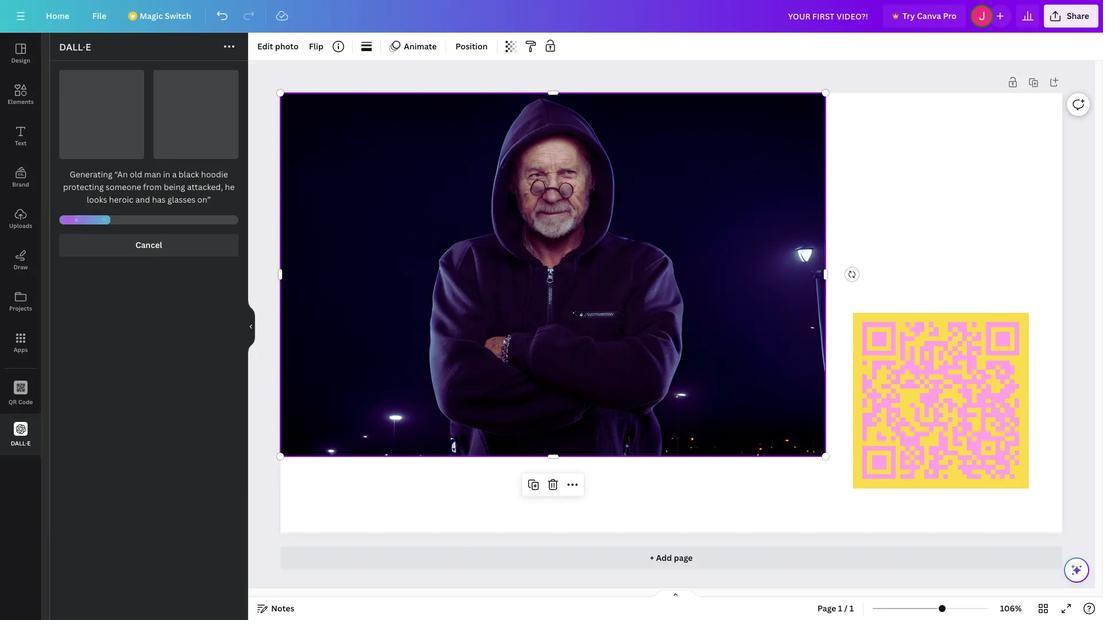 Task type: locate. For each thing, give the bounding box(es) containing it.
106%
[[1001, 604, 1022, 615]]

dall·e down qr code
[[11, 440, 31, 448]]

1 right /
[[850, 604, 854, 615]]

Design title text field
[[779, 5, 879, 28]]

0 vertical spatial dall·e
[[59, 41, 91, 53]]

try
[[903, 10, 916, 21]]

0 horizontal spatial dall·e
[[11, 440, 31, 448]]

dall·e element
[[50, 61, 248, 621]]

brand button
[[0, 157, 41, 198]]

1 left /
[[839, 604, 843, 615]]

brand
[[12, 181, 29, 189]]

design button
[[0, 33, 41, 74]]

text
[[15, 139, 27, 147]]

+ add page button
[[281, 547, 1063, 570]]

dall·e down home link
[[59, 41, 91, 53]]

qr code button
[[0, 373, 41, 415]]

uploads
[[9, 222, 32, 230]]

elements button
[[0, 74, 41, 116]]

/
[[845, 604, 848, 615]]

switch
[[165, 10, 191, 21]]

share
[[1068, 10, 1090, 21]]

edit
[[258, 41, 273, 52]]

uploads button
[[0, 198, 41, 240]]

dall·e
[[59, 41, 91, 53], [11, 440, 31, 448]]

home link
[[37, 5, 79, 28]]

notes
[[271, 604, 295, 615]]

file
[[92, 10, 106, 21]]

edit photo
[[258, 41, 299, 52]]

apps button
[[0, 323, 41, 364]]

design
[[11, 56, 30, 64]]

draw
[[13, 263, 28, 271]]

position button
[[451, 37, 493, 56]]

+
[[650, 553, 655, 564]]

position
[[456, 41, 488, 52]]

0 horizontal spatial 1
[[839, 604, 843, 615]]

code
[[18, 398, 33, 406]]

projects button
[[0, 281, 41, 323]]

1 horizontal spatial 1
[[850, 604, 854, 615]]

hide image
[[248, 299, 255, 354]]

apps
[[14, 346, 28, 354]]

1 vertical spatial dall·e
[[11, 440, 31, 448]]

photo
[[275, 41, 299, 52]]

qr code
[[9, 398, 33, 406]]

home
[[46, 10, 69, 21]]

1
[[839, 604, 843, 615], [850, 604, 854, 615]]

magic switch
[[140, 10, 191, 21]]

canva
[[918, 10, 942, 21]]

flip button
[[305, 37, 328, 56]]



Task type: describe. For each thing, give the bounding box(es) containing it.
draw button
[[0, 240, 41, 281]]

notes button
[[253, 600, 299, 619]]

projects
[[9, 305, 32, 313]]

page 1 / 1
[[818, 604, 854, 615]]

side panel tab list
[[0, 33, 41, 456]]

file button
[[83, 5, 116, 28]]

page
[[818, 604, 837, 615]]

2 1 from the left
[[850, 604, 854, 615]]

canva assistant image
[[1071, 564, 1084, 578]]

edit photo button
[[253, 37, 303, 56]]

page
[[674, 553, 693, 564]]

1 1 from the left
[[839, 604, 843, 615]]

dall·e button
[[0, 415, 41, 456]]

show pages image
[[649, 590, 704, 599]]

add
[[657, 553, 672, 564]]

elements
[[8, 98, 34, 106]]

+ add page
[[650, 553, 693, 564]]

try canva pro button
[[884, 5, 966, 28]]

text button
[[0, 116, 41, 157]]

animate
[[404, 41, 437, 52]]

dall·e inside button
[[11, 440, 31, 448]]

main menu bar
[[0, 0, 1104, 33]]

1 horizontal spatial dall·e
[[59, 41, 91, 53]]

magic
[[140, 10, 163, 21]]

magic switch button
[[120, 5, 200, 28]]

share button
[[1045, 5, 1099, 28]]

pro
[[944, 10, 957, 21]]

106% button
[[993, 600, 1030, 619]]

qr
[[9, 398, 17, 406]]

try canva pro
[[903, 10, 957, 21]]

animate button
[[386, 37, 442, 56]]

flip
[[309, 41, 324, 52]]



Task type: vqa. For each thing, say whether or not it's contained in the screenshot.
Neon Blue Flash Sale Flyer group
no



